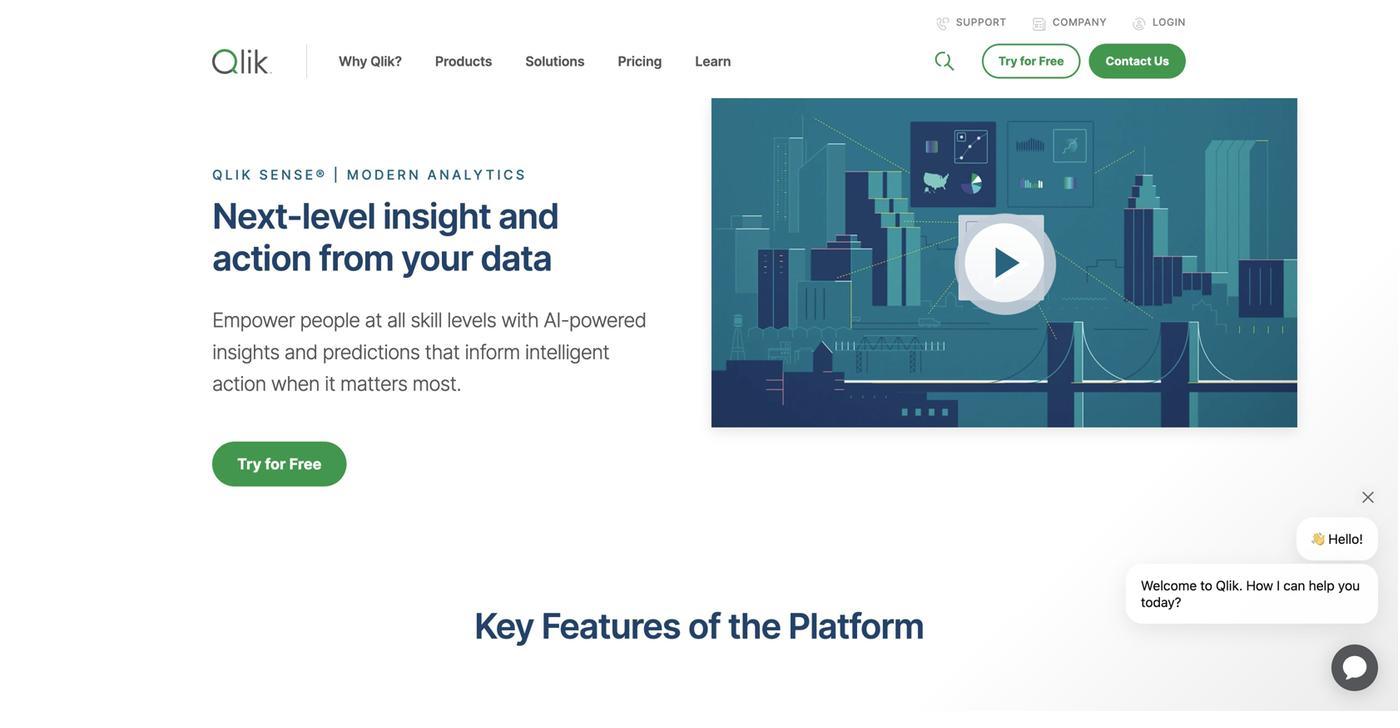 Task type: locate. For each thing, give the bounding box(es) containing it.
1 vertical spatial try
[[237, 455, 262, 474]]

when
[[271, 372, 320, 396]]

try for free link down company image
[[982, 44, 1081, 79]]

action
[[212, 237, 311, 279], [212, 372, 266, 396]]

1 vertical spatial action
[[212, 372, 266, 396]]

login link
[[1133, 16, 1186, 31]]

and
[[498, 195, 559, 237], [284, 340, 318, 364]]

try for free
[[999, 54, 1064, 68], [237, 455, 322, 474]]

and down analytics
[[498, 195, 559, 237]]

learn
[[695, 53, 731, 70]]

free down 'when'
[[289, 455, 322, 474]]

qlik
[[212, 167, 253, 183]]

video cover image - graphic city scape and charts image
[[712, 98, 1297, 428]]

skill
[[410, 308, 442, 332]]

and inside empower people at all skill levels with ai-powered insights and predictions that inform intelligent action when it matters most.
[[284, 340, 318, 364]]

try for free link
[[982, 44, 1081, 79], [212, 442, 346, 487]]

1 horizontal spatial try for free
[[999, 54, 1064, 68]]

contact us link
[[1089, 44, 1186, 79]]

try for free down 'when'
[[237, 455, 322, 474]]

matters
[[340, 372, 407, 396]]

1 vertical spatial try for free
[[237, 455, 322, 474]]

login
[[1153, 16, 1186, 28]]

us
[[1154, 54, 1169, 68]]

2 action from the top
[[212, 372, 266, 396]]

action down insights
[[212, 372, 266, 396]]

next-
[[212, 195, 302, 237]]

0 vertical spatial and
[[498, 195, 559, 237]]

0 horizontal spatial try for free link
[[212, 442, 346, 487]]

0 vertical spatial try
[[999, 54, 1017, 68]]

1 action from the top
[[212, 237, 311, 279]]

products button
[[419, 53, 509, 95]]

why qlik?
[[339, 53, 402, 70]]

for down company image
[[1020, 54, 1036, 68]]

why qlik? button
[[322, 53, 419, 95]]

sense®
[[259, 167, 327, 183]]

and inside next-level insight and action from your data
[[498, 195, 559, 237]]

0 vertical spatial try for free
[[999, 54, 1064, 68]]

free for try for free link to the right
[[1039, 54, 1064, 68]]

1 horizontal spatial for
[[1020, 54, 1036, 68]]

for down 'when'
[[265, 455, 286, 474]]

action up empower
[[212, 237, 311, 279]]

action inside next-level insight and action from your data
[[212, 237, 311, 279]]

try for free link down 'when'
[[212, 442, 346, 487]]

application
[[1312, 625, 1398, 712]]

login image
[[1133, 17, 1146, 31]]

analytics
[[427, 167, 527, 183]]

try for free for the bottommost try for free link
[[237, 455, 322, 474]]

0 horizontal spatial try for free
[[237, 455, 322, 474]]

0 horizontal spatial for
[[265, 455, 286, 474]]

and up 'when'
[[284, 340, 318, 364]]

free for the bottommost try for free link
[[289, 455, 322, 474]]

0 vertical spatial try for free link
[[982, 44, 1081, 79]]

for
[[1020, 54, 1036, 68], [265, 455, 286, 474]]

1 vertical spatial and
[[284, 340, 318, 364]]

ai-
[[544, 308, 569, 332]]

free down company image
[[1039, 54, 1064, 68]]

try
[[999, 54, 1017, 68], [237, 455, 262, 474]]

with
[[501, 308, 539, 332]]

levels
[[447, 308, 496, 332]]

1 horizontal spatial and
[[498, 195, 559, 237]]

empower
[[212, 308, 295, 332]]

0 horizontal spatial free
[[289, 455, 322, 474]]

that
[[425, 340, 460, 364]]

contact
[[1106, 54, 1152, 68]]

0 vertical spatial action
[[212, 237, 311, 279]]

1 horizontal spatial free
[[1039, 54, 1064, 68]]

0 horizontal spatial and
[[284, 340, 318, 364]]

1 vertical spatial for
[[265, 455, 286, 474]]

try for free down company image
[[999, 54, 1064, 68]]

1 horizontal spatial try for free link
[[982, 44, 1081, 79]]

1 vertical spatial free
[[289, 455, 322, 474]]

0 vertical spatial free
[[1039, 54, 1064, 68]]

free
[[1039, 54, 1064, 68], [289, 455, 322, 474]]

from
[[319, 237, 393, 279]]

modern
[[347, 167, 421, 183]]



Task type: describe. For each thing, give the bounding box(es) containing it.
powered
[[569, 308, 646, 332]]

pricing
[[618, 53, 662, 70]]

solutions
[[525, 53, 585, 70]]

at
[[365, 308, 382, 332]]

most.
[[412, 372, 461, 396]]

people
[[300, 308, 360, 332]]

company
[[1053, 16, 1107, 28]]

insights
[[212, 340, 279, 364]]

action inside empower people at all skill levels with ai-powered insights and predictions that inform intelligent action when it matters most.
[[212, 372, 266, 396]]

products
[[435, 53, 492, 70]]

it
[[325, 372, 335, 396]]

features
[[541, 605, 680, 647]]

support image
[[936, 17, 950, 31]]

learn button
[[679, 53, 748, 95]]

0 vertical spatial for
[[1020, 54, 1036, 68]]

1 horizontal spatial try
[[999, 54, 1017, 68]]

level
[[302, 195, 375, 237]]

intelligent
[[525, 340, 609, 364]]

all
[[387, 308, 405, 332]]

try for free for try for free link to the right
[[999, 54, 1064, 68]]

key
[[474, 605, 534, 647]]

company image
[[1033, 17, 1046, 31]]

qlik image
[[212, 49, 272, 74]]

support link
[[936, 16, 1007, 31]]

company link
[[1033, 16, 1107, 31]]

0 horizontal spatial try
[[237, 455, 262, 474]]

key features of the platform
[[474, 605, 924, 647]]

the
[[728, 605, 781, 647]]

qlik sense® | modern analytics
[[212, 167, 527, 183]]

contact us
[[1106, 54, 1169, 68]]

empower people at all skill levels with ai-powered insights and predictions that inform intelligent action when it matters most.
[[212, 308, 646, 396]]

pricing button
[[601, 53, 679, 95]]

why
[[339, 53, 367, 70]]

next-level insight and action from your data
[[212, 195, 559, 279]]

1 vertical spatial try for free link
[[212, 442, 346, 487]]

support
[[956, 16, 1007, 28]]

inform
[[465, 340, 520, 364]]

platform
[[788, 605, 924, 647]]

open video player element
[[712, 98, 1297, 428]]

of
[[688, 605, 720, 647]]

solutions button
[[509, 53, 601, 95]]

insight
[[383, 195, 491, 237]]

your
[[401, 237, 473, 279]]

qlik?
[[370, 53, 402, 70]]

predictions
[[323, 340, 420, 364]]

data
[[480, 237, 552, 279]]

|
[[333, 167, 341, 183]]



